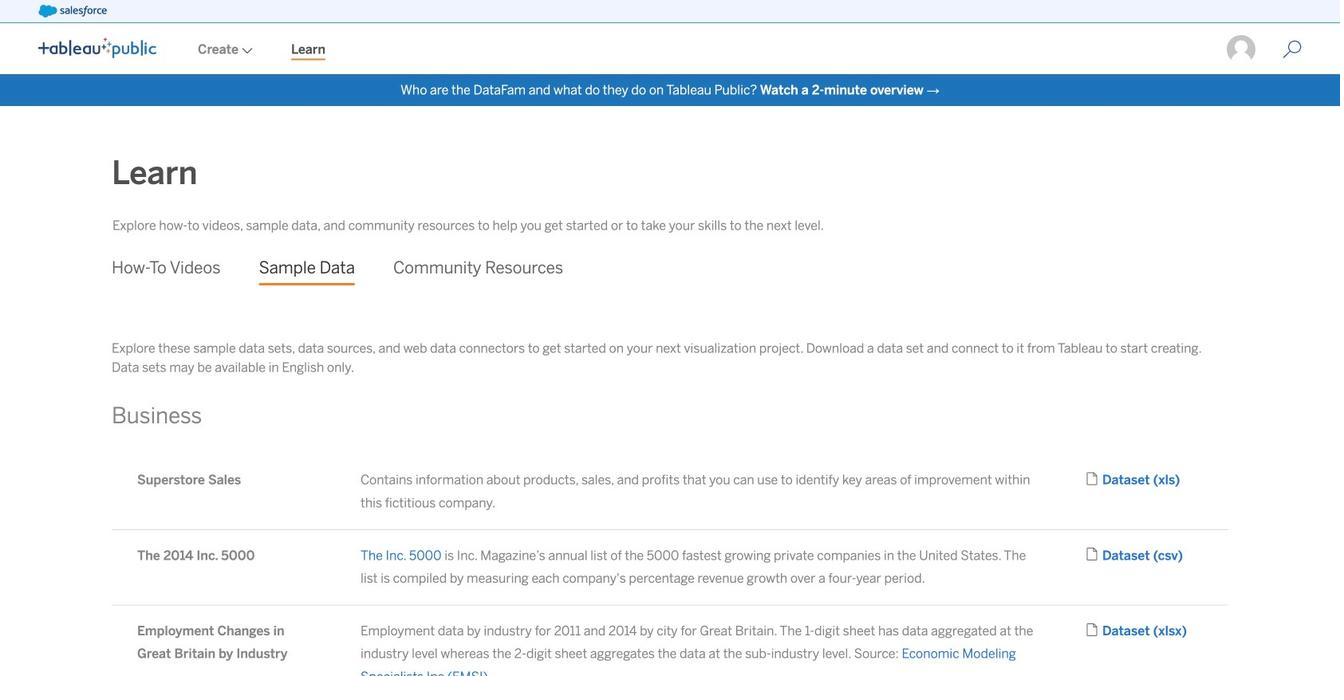 Task type: vqa. For each thing, say whether or not it's contained in the screenshot.
a
no



Task type: locate. For each thing, give the bounding box(es) containing it.
logo image
[[38, 37, 156, 58]]

tara.schultz image
[[1225, 34, 1257, 65]]



Task type: describe. For each thing, give the bounding box(es) containing it.
create image
[[238, 47, 253, 54]]

salesforce logo image
[[38, 5, 107, 18]]

go to search image
[[1263, 40, 1321, 59]]



